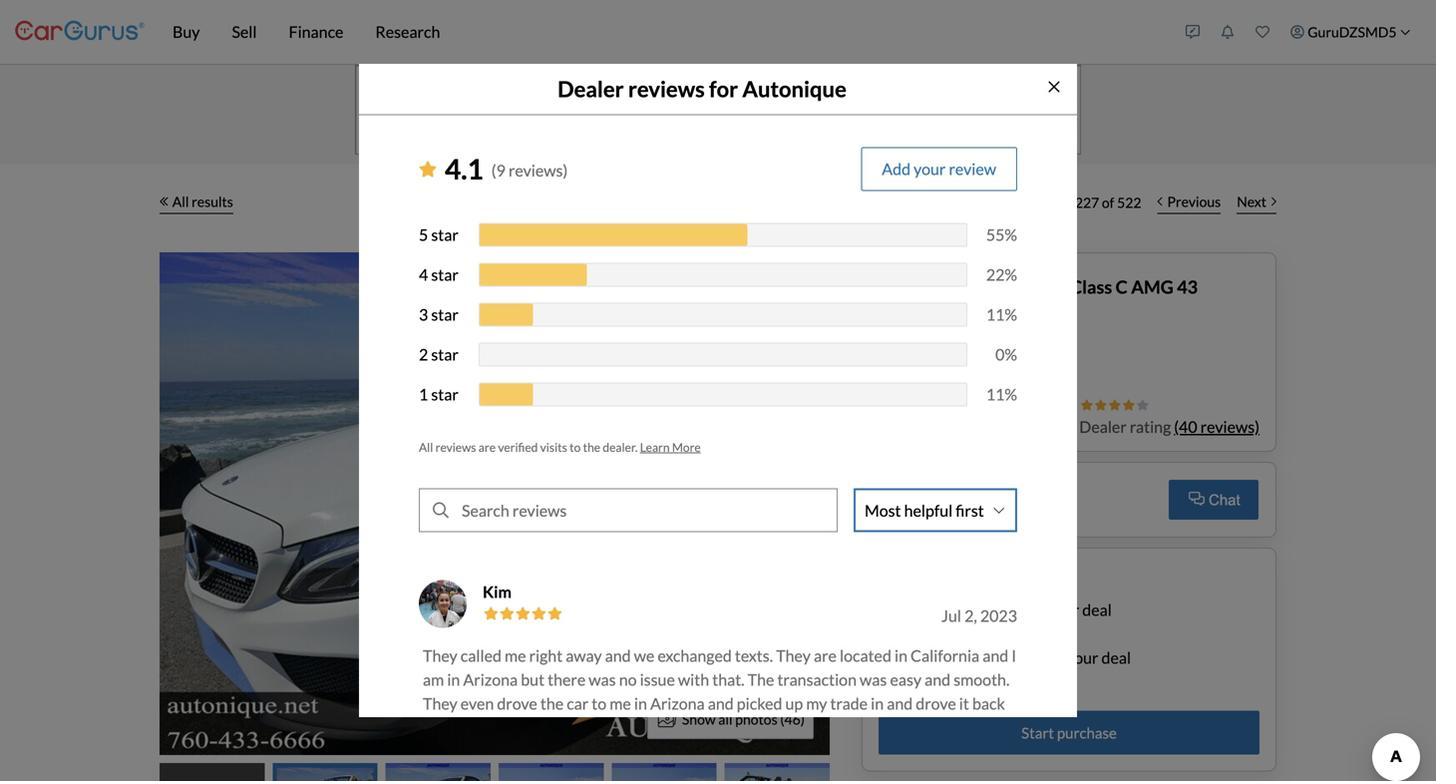 Task type: vqa. For each thing, say whether or not it's contained in the screenshot.
"California."
yes



Task type: locate. For each thing, give the bounding box(es) containing it.
0 horizontal spatial reviews
[[436, 440, 476, 455]]

Search reviews field
[[452, 490, 837, 531]]

0 horizontal spatial the
[[541, 694, 564, 714]]

reviews) inside 4.1 (9 reviews)
[[509, 161, 568, 181]]

are right we
[[911, 489, 937, 511]]

2018 mercedes-benz c-class c amg 43 cabriolet 4matic oceanside, ca (25 mi away)
[[879, 276, 1199, 349]]

1 vertical spatial arizona
[[651, 694, 705, 714]]

4 star from the top
[[431, 345, 459, 364]]

are up transaction
[[814, 646, 837, 666]]

2 drove from the left
[[916, 694, 957, 714]]

1 horizontal spatial drove
[[916, 694, 957, 714]]

0 vertical spatial all
[[172, 193, 189, 210]]

in up easy
[[895, 646, 908, 666]]

0 horizontal spatial dealer
[[558, 76, 624, 102]]

are left verified at the bottom of the page
[[479, 440, 496, 455]]

4 star
[[419, 265, 459, 284]]

0 horizontal spatial drove
[[497, 694, 538, 714]]

dealer.
[[603, 440, 638, 455]]

2 vertical spatial are
[[814, 646, 837, 666]]

reviews
[[628, 76, 705, 102], [436, 440, 476, 455]]

to up view vehicle photo 3
[[423, 718, 438, 737]]

texts.
[[735, 646, 773, 666]]

1 vertical spatial 11%
[[987, 385, 1018, 404]]

0 horizontal spatial was
[[589, 670, 616, 690]]

1 vertical spatial reviews
[[436, 440, 476, 455]]

3 star from the top
[[431, 305, 459, 324]]

all down "1"
[[419, 440, 433, 455]]

5 star from the top
[[431, 385, 459, 404]]

0 vertical spatial arizona
[[463, 670, 518, 690]]

menu
[[1176, 4, 1422, 60]]

autonique
[[743, 76, 847, 102]]

drove down more
[[916, 694, 957, 714]]

start
[[1022, 724, 1055, 742]]

dealer
[[558, 76, 624, 102], [1080, 417, 1127, 437]]

me
[[505, 646, 526, 666], [610, 694, 631, 714]]

they called me right away and we exchanged texts.   they are located in california and i am in arizona but   there was no issue with that. the transaction was   easy and smooth. they even drove the car to me in   arizona and picked up my trade in and drove it back to california.
[[423, 646, 1017, 737]]

trade
[[831, 694, 868, 714]]

to
[[570, 440, 581, 455], [996, 648, 1011, 668], [592, 694, 607, 714], [423, 718, 438, 737]]

fair deal
[[900, 392, 969, 409]]

11% up (25 on the right top of page
[[987, 305, 1018, 324]]

(25
[[984, 329, 1008, 349]]

arizona
[[463, 670, 518, 690], [651, 694, 705, 714]]

star
[[431, 225, 459, 245], [431, 265, 459, 284], [431, 305, 459, 324], [431, 345, 459, 364], [431, 385, 459, 404]]

1 vertical spatial all
[[419, 440, 433, 455]]

3 star
[[419, 305, 459, 324]]

0 vertical spatial reviews
[[628, 76, 705, 102]]

learn inside 4.1 dialog
[[640, 440, 670, 455]]

43
[[1178, 276, 1199, 298]]

your down delivery
[[1067, 648, 1099, 668]]

your up delivery
[[1048, 600, 1080, 620]]

dealer reviews for autonique
[[558, 76, 847, 102]]

learn
[[640, 440, 670, 455], [879, 672, 919, 692]]

all right chevron double left image
[[172, 193, 189, 210]]

reviews) right the (9
[[509, 161, 568, 181]]

227
[[1076, 194, 1100, 211]]

2
[[419, 345, 428, 364]]

deal right finalize
[[1102, 648, 1132, 668]]

tab list
[[160, 763, 830, 781]]

financing
[[929, 600, 992, 620]]

deal
[[1083, 600, 1112, 620], [1102, 648, 1132, 668]]

5
[[419, 225, 428, 245]]

me up but
[[505, 646, 526, 666]]

i
[[1012, 646, 1017, 666]]

1 vertical spatial learn
[[879, 672, 919, 692]]

1 horizontal spatial the
[[583, 440, 601, 455]]

online
[[940, 489, 990, 511]]

1 horizontal spatial me
[[610, 694, 631, 714]]

and down easy
[[887, 694, 913, 714]]

called
[[461, 646, 502, 666]]

2 11% from the top
[[987, 385, 1018, 404]]

are inside they called me right away and we exchanged texts.   they are located in california and i am in arizona but   there was no issue with that. the transaction was   easy and smooth. they even drove the car to me in   arizona and picked up my trade in and drove it back to california.
[[814, 646, 837, 666]]

1 horizontal spatial was
[[860, 670, 887, 690]]

time
[[961, 648, 993, 668]]

find financing & build your deal choose pickup or delivery schedule time to finalize your deal learn more
[[879, 600, 1132, 692]]

11% down 0%
[[987, 385, 1018, 404]]

mercedes-
[[924, 276, 1010, 298]]

1 vertical spatial the
[[541, 694, 564, 714]]

1 vertical spatial reviews)
[[1201, 417, 1260, 437]]

deal right build
[[1083, 600, 1112, 620]]

1 vertical spatial are
[[911, 489, 937, 511]]

class
[[1071, 276, 1113, 298]]

learn left more
[[640, 440, 670, 455]]

star for 5 star
[[431, 225, 459, 245]]

are
[[479, 440, 496, 455], [911, 489, 937, 511], [814, 646, 837, 666]]

there
[[548, 670, 586, 690]]

0 vertical spatial the
[[583, 440, 601, 455]]

verified
[[498, 440, 538, 455]]

and
[[605, 646, 631, 666], [983, 646, 1009, 666], [925, 670, 951, 690], [708, 694, 734, 714], [887, 694, 913, 714]]

of
[[1103, 194, 1115, 211]]

view vehicle photo 2 image
[[273, 763, 378, 781]]

star right 4
[[431, 265, 459, 284]]

review
[[949, 159, 997, 179]]

reviews down "1 star"
[[436, 440, 476, 455]]

reviews for for
[[628, 76, 705, 102]]

2 star from the top
[[431, 265, 459, 284]]

drove down but
[[497, 694, 538, 714]]

previous link
[[1150, 181, 1230, 225]]

11% for 3 star
[[987, 305, 1018, 324]]

to right car on the bottom left of page
[[592, 694, 607, 714]]

menu item
[[1281, 4, 1422, 60]]

the left dealer.
[[583, 440, 601, 455]]

reviews) right '(40'
[[1201, 417, 1260, 437]]

was left no
[[589, 670, 616, 690]]

pickup
[[951, 624, 997, 644]]

my
[[807, 694, 828, 714]]

they up transaction
[[777, 646, 811, 666]]

1 vertical spatial dealer
[[1080, 417, 1127, 437]]

1 vertical spatial your
[[1048, 600, 1080, 620]]

dealer inside 4.1 dialog
[[558, 76, 624, 102]]

for
[[709, 76, 739, 102]]

and down schedule
[[925, 670, 951, 690]]

find
[[895, 600, 926, 620]]

your right the add
[[914, 159, 946, 179]]

star right 2
[[431, 345, 459, 364]]

they
[[423, 646, 458, 666], [777, 646, 811, 666], [423, 694, 458, 714]]

&
[[995, 600, 1007, 620]]

1 11% from the top
[[987, 305, 1018, 324]]

0 vertical spatial 11%
[[987, 305, 1018, 324]]

star for 1 star
[[431, 385, 459, 404]]

(40
[[1175, 417, 1198, 437]]

star image
[[419, 161, 437, 177]]

even
[[461, 694, 494, 714]]

we
[[879, 489, 907, 511]]

0 vertical spatial dealer
[[558, 76, 624, 102]]

2,
[[965, 606, 978, 626]]

the
[[748, 670, 775, 690]]

1 vertical spatial me
[[610, 694, 631, 714]]

jul 2, 2023
[[942, 606, 1018, 626]]

learn more link
[[640, 440, 701, 455]]

am
[[423, 670, 444, 690]]

2 vertical spatial your
[[1067, 648, 1099, 668]]

1 horizontal spatial are
[[814, 646, 837, 666]]

was down located
[[860, 670, 887, 690]]

0 vertical spatial your
[[914, 159, 946, 179]]

all
[[172, 193, 189, 210], [419, 440, 433, 455]]

choose
[[895, 624, 948, 644]]

0 horizontal spatial are
[[479, 440, 496, 455]]

1 star from the top
[[431, 225, 459, 245]]

learn down schedule
[[879, 672, 919, 692]]

me down no
[[610, 694, 631, 714]]

the left car on the bottom left of page
[[541, 694, 564, 714]]

star for 4 star
[[431, 265, 459, 284]]

benz
[[1010, 276, 1050, 298]]

view vehicle photo 1 image
[[160, 763, 265, 781]]

1 horizontal spatial learn
[[879, 672, 919, 692]]

star right 5
[[431, 225, 459, 245]]

1 horizontal spatial all
[[419, 440, 433, 455]]

55%
[[987, 225, 1018, 245]]

reviews left for
[[628, 76, 705, 102]]

0 vertical spatial reviews)
[[509, 161, 568, 181]]

1 horizontal spatial reviews
[[628, 76, 705, 102]]

to left i
[[996, 648, 1011, 668]]

0 vertical spatial learn
[[640, 440, 670, 455]]

your
[[914, 159, 946, 179], [1048, 600, 1080, 620], [1067, 648, 1099, 668]]

1 horizontal spatial arizona
[[651, 694, 705, 714]]

0 horizontal spatial reviews)
[[509, 161, 568, 181]]

4.1
[[445, 152, 484, 186]]

show all photos (46)
[[682, 711, 805, 728]]

menu bar
[[145, 0, 1176, 64]]

arizona down called
[[463, 670, 518, 690]]

1 horizontal spatial dealer
[[1080, 417, 1127, 437]]

add a car review image
[[1186, 25, 1200, 39]]

all inside 4.1 dialog
[[419, 440, 433, 455]]

0 horizontal spatial all
[[172, 193, 189, 210]]

2 horizontal spatial are
[[911, 489, 937, 511]]

arizona down with
[[651, 694, 705, 714]]

0 horizontal spatial learn
[[640, 440, 670, 455]]

star right "3"
[[431, 305, 459, 324]]

0 horizontal spatial me
[[505, 646, 526, 666]]

was
[[589, 670, 616, 690], [860, 670, 887, 690]]

chevron left image
[[1158, 197, 1163, 207]]

star right "1"
[[431, 385, 459, 404]]



Task type: describe. For each thing, give the bounding box(es) containing it.
search image
[[433, 502, 449, 518]]

all
[[719, 711, 733, 728]]

all for all results
[[172, 193, 189, 210]]

vehicle full photo image
[[160, 252, 830, 755]]

saved cars image
[[1256, 25, 1270, 39]]

photos
[[736, 711, 778, 728]]

transaction
[[778, 670, 857, 690]]

build
[[1010, 600, 1045, 620]]

1 horizontal spatial reviews)
[[1201, 417, 1260, 437]]

learn inside the find financing & build your deal choose pickup or delivery schedule time to finalize your deal learn more
[[879, 672, 919, 692]]

cargurus logo homepage link image
[[15, 3, 145, 60]]

0 horizontal spatial arizona
[[463, 670, 518, 690]]

next link
[[1230, 181, 1285, 225]]

view vehicle photo 6 image
[[725, 763, 830, 781]]

they down am
[[423, 694, 458, 714]]

2018
[[879, 276, 921, 298]]

your inside button
[[914, 159, 946, 179]]

share image
[[731, 278, 751, 298]]

exchanged
[[658, 646, 732, 666]]

(46)
[[781, 711, 805, 728]]

in down no
[[635, 694, 647, 714]]

4.1 (9 reviews)
[[445, 152, 568, 186]]

fair
[[900, 392, 930, 409]]

dealer rating (40 reviews)
[[1080, 417, 1260, 437]]

in right am
[[447, 670, 460, 690]]

california.
[[441, 718, 513, 737]]

dealer for dealer rating (40 reviews)
[[1080, 417, 1127, 437]]

0 vertical spatial me
[[505, 646, 526, 666]]

5 star
[[419, 225, 459, 245]]

advertisement region
[[355, 65, 1082, 155]]

1 star
[[419, 385, 459, 404]]

amg
[[1132, 276, 1174, 298]]

4matic
[[958, 303, 1025, 325]]

star for 3 star
[[431, 305, 459, 324]]

and up no
[[605, 646, 631, 666]]

view vehicle photo 5 image
[[612, 763, 717, 781]]

finalize
[[1014, 648, 1064, 668]]

learn more link
[[879, 670, 959, 695]]

view vehicle photo 3 image
[[386, 763, 491, 781]]

2 star
[[419, 345, 459, 364]]

visits
[[541, 440, 568, 455]]

0%
[[996, 345, 1018, 364]]

0 vertical spatial deal
[[1083, 600, 1112, 620]]

away
[[566, 646, 602, 666]]

reviews for are
[[436, 440, 476, 455]]

kim image
[[419, 580, 467, 628]]

previous
[[1168, 193, 1222, 210]]

star for 2 star
[[431, 345, 459, 364]]

add
[[882, 159, 911, 179]]

522
[[1118, 194, 1142, 211]]

easy
[[891, 670, 922, 690]]

rating
[[1130, 417, 1172, 437]]

but
[[521, 670, 545, 690]]

back
[[973, 694, 1006, 714]]

we
[[634, 646, 655, 666]]

22%
[[987, 265, 1018, 284]]

(40 reviews) button
[[1175, 415, 1260, 439]]

show
[[682, 711, 716, 728]]

up
[[786, 694, 804, 714]]

c
[[1116, 276, 1128, 298]]

more
[[672, 440, 701, 455]]

next
[[1238, 193, 1267, 210]]

0 vertical spatial are
[[479, 440, 496, 455]]

close modal dealer reviews for autonique image
[[1047, 79, 1063, 95]]

cabriolet
[[879, 303, 955, 325]]

to right visits
[[570, 440, 581, 455]]

(9
[[492, 161, 506, 181]]

right
[[529, 646, 563, 666]]

that.
[[713, 670, 745, 690]]

1 was from the left
[[589, 670, 616, 690]]

chevron double left image
[[160, 197, 168, 207]]

all results link
[[160, 181, 233, 225]]

add your review button
[[861, 147, 1018, 191]]

1 drove from the left
[[497, 694, 538, 714]]

issue
[[640, 670, 675, 690]]

schedule
[[895, 648, 958, 668]]

no
[[619, 670, 637, 690]]

chevron right image
[[1272, 197, 1277, 207]]

11% for 1 star
[[987, 385, 1018, 404]]

2 was from the left
[[860, 670, 887, 690]]

and down the that.
[[708, 694, 734, 714]]

results
[[192, 193, 233, 210]]

with
[[678, 670, 710, 690]]

all results
[[172, 193, 233, 210]]

the inside they called me right away and we exchanged texts.   they are located in california and i am in arizona but   there was no issue with that. the transaction was   easy and smooth. they even drove the car to me in   arizona and picked up my trade in and drove it back to california.
[[541, 694, 564, 714]]

dealer for dealer reviews for autonique
[[558, 76, 624, 102]]

they up am
[[423, 646, 458, 666]]

away)
[[1031, 329, 1072, 349]]

show all photos (46) link
[[648, 699, 814, 739]]

oceanside,
[[879, 329, 956, 349]]

all for all reviews are verified visits to the dealer. learn more
[[419, 440, 433, 455]]

delivery
[[1019, 624, 1075, 644]]

view vehicle photo 4 image
[[499, 763, 604, 781]]

mi
[[1011, 329, 1028, 349]]

deal
[[933, 392, 969, 409]]

add your review
[[882, 159, 997, 179]]

picked
[[737, 694, 783, 714]]

it
[[960, 694, 970, 714]]

ca
[[959, 329, 981, 349]]

california
[[911, 646, 980, 666]]

cargurus logo homepage link link
[[15, 3, 145, 60]]

to inside the find financing & build your deal choose pickup or delivery schedule time to finalize your deal learn more
[[996, 648, 1011, 668]]

in right trade
[[871, 694, 884, 714]]

4
[[419, 265, 428, 284]]

all reviews are verified visits to the dealer. learn more
[[419, 440, 701, 455]]

and left i
[[983, 646, 1009, 666]]

1 vertical spatial deal
[[1102, 648, 1132, 668]]

1
[[419, 385, 428, 404]]

3
[[419, 305, 428, 324]]

smooth.
[[954, 670, 1010, 690]]

start purchase
[[1022, 724, 1117, 742]]

4.1 dialog
[[359, 64, 1078, 781]]

jul
[[942, 606, 962, 626]]

227 of 522
[[1076, 194, 1142, 211]]

or
[[1000, 624, 1016, 644]]



